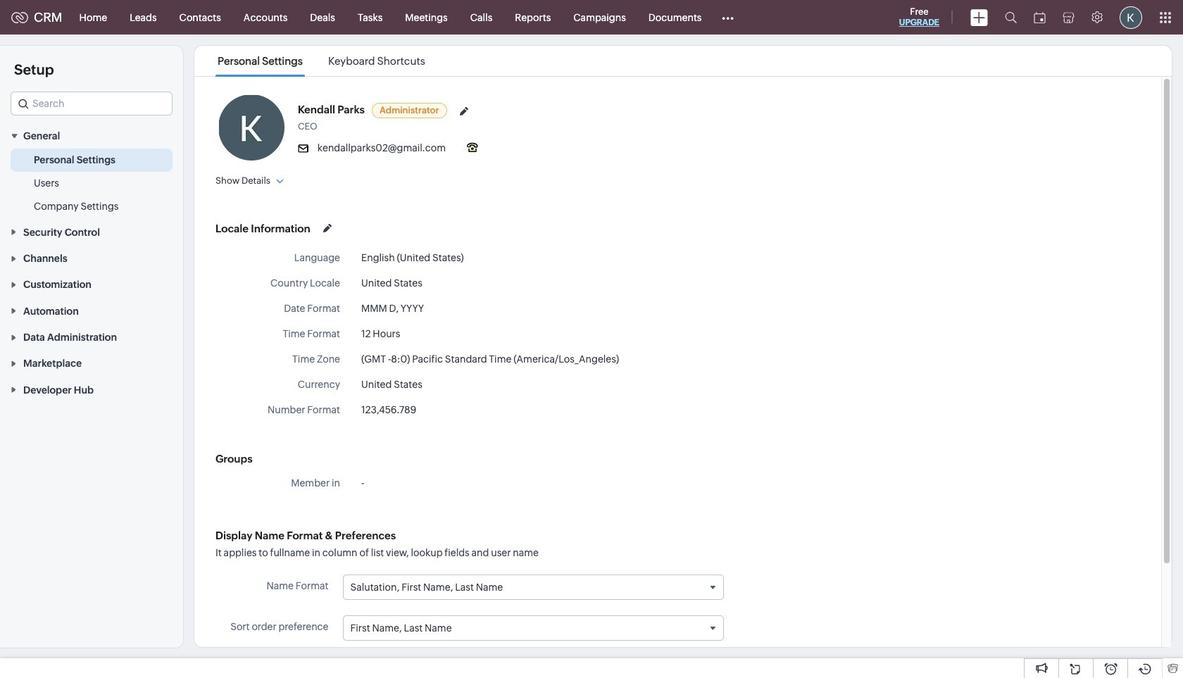 Task type: locate. For each thing, give the bounding box(es) containing it.
logo image
[[11, 12, 28, 23]]

region
[[0, 149, 183, 219]]

profile element
[[1112, 0, 1151, 34]]

Search text field
[[11, 92, 172, 115]]

None field
[[11, 92, 173, 116], [343, 576, 724, 600], [343, 617, 724, 641], [343, 576, 724, 600], [343, 617, 724, 641]]

profile image
[[1120, 6, 1143, 29]]

calendar image
[[1034, 12, 1046, 23]]

list
[[205, 46, 438, 76]]



Task type: describe. For each thing, give the bounding box(es) containing it.
create menu element
[[962, 0, 997, 34]]

create menu image
[[971, 9, 988, 26]]

none field search
[[11, 92, 173, 116]]

Other Modules field
[[713, 6, 744, 29]]

search image
[[1005, 11, 1017, 23]]

search element
[[997, 0, 1026, 35]]



Task type: vqa. For each thing, say whether or not it's contained in the screenshot.
Other Modules field
yes



